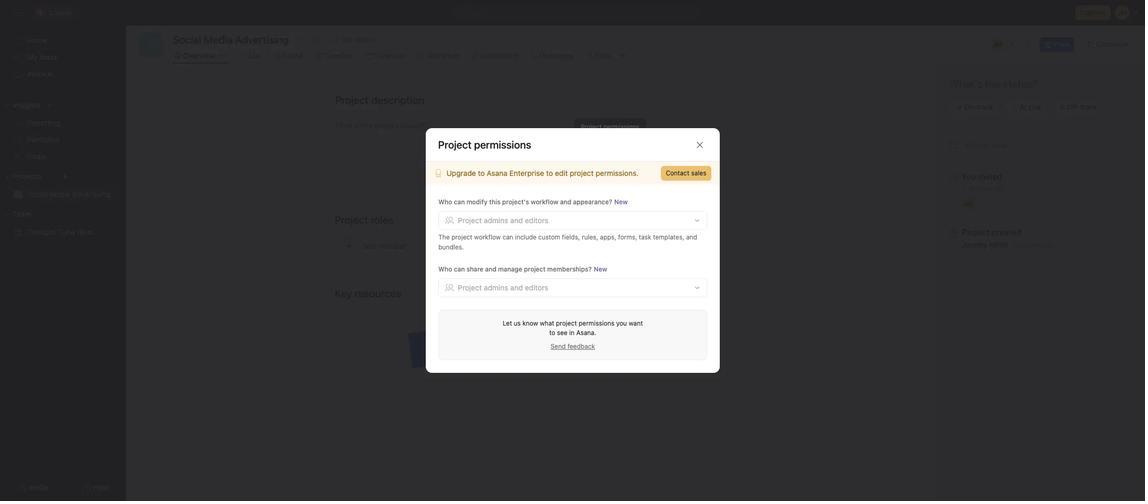Task type: describe. For each thing, give the bounding box(es) containing it.
dashboard link
[[472, 50, 518, 61]]

add to starred image
[[311, 35, 320, 44]]

what's
[[950, 78, 983, 90]]

brief inside button
[[554, 358, 570, 367]]

insights
[[13, 100, 40, 109]]

upgrade for upgrade to asana enterprise to edit project permissions.
[[447, 169, 476, 178]]

want
[[629, 319, 643, 327]]

at risk button
[[1005, 98, 1049, 117]]

and right share
[[485, 265, 496, 273]]

bundles.
[[438, 243, 464, 251]]

membership
[[462, 315, 498, 323]]

what's the status?
[[950, 78, 1038, 90]]

workflow inside the project workflow can include custom fields, rules, apps, forms, task templates, and bundles.
[[474, 233, 501, 241]]

share button
[[1040, 37, 1075, 52]]

let
[[503, 319, 512, 327]]

workflow
[[427, 51, 459, 60]]

global element
[[0, 26, 126, 89]]

usersicon image
[[443, 310, 451, 318]]

1 horizontal spatial new
[[614, 198, 628, 206]]

off track
[[1068, 102, 1098, 111]]

you
[[616, 319, 627, 327]]

and down who can share and manage project memberships? new
[[510, 283, 523, 292]]

appearance?
[[573, 198, 612, 206]]

send feedback
[[551, 343, 595, 350]]

zone for thought zone (brainstorm space)
[[58, 227, 75, 236]]

ago inside project created jeremy miller 3 minutes ago
[[1044, 241, 1055, 249]]

custom
[[538, 233, 560, 241]]

you joined 3 minutes ago
[[962, 172, 1005, 192]]

invite button inside 'share social media advertising' "dialog"
[[675, 205, 707, 224]]

us
[[514, 319, 521, 327]]

social inside social media advertising link
[[27, 190, 48, 199]]

project right manage at the bottom left
[[524, 265, 546, 273]]

insights element
[[0, 96, 126, 167]]

risk
[[1030, 102, 1042, 111]]

project inside let us know what project permissions you want to see in asana.
[[556, 319, 577, 327]]

key resources
[[335, 287, 402, 299]]

sales
[[692, 169, 707, 177]]

media advertising
[[499, 150, 584, 162]]

you joined button
[[962, 171, 1005, 182]]

thought inside option group
[[500, 259, 529, 268]]

project permissions
[[438, 138, 532, 151]]

rules,
[[582, 233, 598, 241]]

thought zone (brainstorm space) link
[[6, 224, 143, 241]]

0 vertical spatial workflow
[[531, 198, 558, 206]]

let us know what project permissions you want to see in asana.
[[503, 319, 643, 337]]

off track button
[[1053, 98, 1105, 117]]

fields,
[[562, 233, 580, 241]]

can for modify
[[454, 198, 465, 206]]

reporting
[[27, 118, 60, 127]]

in
[[569, 329, 575, 337]]

projects element
[[0, 167, 126, 205]]

templates,
[[653, 233, 685, 241]]

tasks
[[40, 53, 57, 61]]

this
[[489, 198, 501, 206]]

enterprise
[[510, 169, 544, 178]]

at
[[1020, 102, 1028, 111]]

editors for workflow
[[525, 216, 548, 225]]

hide sidebar image
[[14, 8, 22, 17]]

share social media advertising dialog
[[426, 139, 720, 362]]

advertising
[[72, 190, 111, 199]]

(brainstorm space)
[[550, 259, 615, 268]]

ago inside you joined 3 minutes ago
[[993, 184, 1005, 192]]

the
[[438, 233, 450, 241]]

goals link
[[6, 148, 120, 165]]

team
[[525, 325, 542, 334]]

track for off track
[[1081, 102, 1098, 111]]

send feedback link
[[551, 342, 595, 351]]

goals
[[27, 152, 47, 161]]

project admins and editors for manage
[[458, 283, 548, 292]]

asana.
[[576, 329, 596, 337]]

(brainstorm for thought zone (brainstorm space)
[[77, 227, 117, 236]]

manage notifications button
[[632, 287, 707, 296]]

apps,
[[600, 233, 616, 241]]

2 a from the left
[[639, 325, 643, 334]]

contact sales button
[[661, 166, 712, 181]]

and left appearance?
[[560, 198, 571, 206]]

jm inside button
[[994, 40, 1002, 48]]

your
[[508, 325, 523, 334]]

with inside option group
[[484, 259, 498, 268]]

project created jeremy miller 3 minutes ago
[[962, 227, 1055, 249]]

home link
[[6, 32, 120, 49]]

project admins and editors button for memberships?
[[438, 278, 707, 297]]

manage
[[498, 265, 522, 273]]

to inside let us know what project permissions you want to see in asana.
[[549, 329, 555, 337]]

the project workflow can include custom fields, rules, apps, forms, task templates, and bundles.
[[438, 233, 697, 251]]

on track
[[965, 102, 994, 111]]

calendar
[[375, 51, 406, 60]]

share
[[467, 265, 483, 273]]

align
[[489, 325, 506, 334]]

with email
[[462, 186, 501, 196]]

files link
[[587, 50, 611, 61]]

the status?
[[986, 78, 1038, 90]]

minutes inside you joined 3 minutes ago
[[968, 184, 992, 192]]

resources.
[[586, 336, 622, 345]]

2 vertical spatial invite
[[29, 483, 48, 492]]

my
[[27, 53, 38, 61]]

brief inside align your team around a shared vision with a project brief and supporting resources.
[[515, 336, 531, 345]]

modify
[[467, 198, 488, 206]]

to left edit
[[546, 169, 553, 178]]

timeline link
[[316, 50, 354, 61]]

miller
[[990, 240, 1009, 249]]

share for share
[[1053, 40, 1070, 48]]

board link
[[274, 50, 303, 61]]

jeremy miller link
[[962, 240, 1009, 249]]

project created
[[962, 227, 1022, 237]]

send
[[551, 343, 566, 350]]

feedback
[[568, 343, 595, 350]]

timeline
[[324, 51, 354, 60]]

you
[[962, 172, 977, 181]]

calendar link
[[366, 50, 406, 61]]

invite with email
[[438, 186, 501, 196]]

space) for thought zone (brainstorm space)
[[119, 227, 143, 236]]

know
[[523, 319, 538, 327]]

email…
[[534, 210, 558, 219]]

media
[[50, 190, 70, 199]]

project permissions dialog
[[426, 128, 720, 373]]



Task type: locate. For each thing, give the bounding box(es) containing it.
track right off
[[1081, 102, 1098, 111]]

1 horizontal spatial space)
[[553, 304, 577, 313]]

0 horizontal spatial invite
[[29, 483, 48, 492]]

zone inside option group
[[531, 259, 548, 268]]

(brainstorm inside thought zone (brainstorm space) and task collaborators membership by request
[[511, 304, 551, 313]]

inbox
[[27, 69, 46, 78]]

messages
[[539, 51, 574, 60]]

2 vertical spatial can
[[454, 265, 465, 273]]

brief down send
[[554, 358, 570, 367]]

2 horizontal spatial invite
[[682, 209, 701, 218]]

2 who from the top
[[438, 265, 452, 273]]

with right share
[[484, 259, 498, 268]]

by down the this
[[494, 210, 503, 219]]

editors down who can modify this project's workflow and appearance? new
[[525, 216, 548, 225]]

1 vertical spatial project admins and editors button
[[438, 278, 707, 297]]

1 horizontal spatial zone
[[492, 304, 509, 313]]

admins down the this
[[484, 216, 508, 225]]

dashboard
[[480, 51, 518, 60]]

task right forms,
[[639, 233, 651, 241]]

1 horizontal spatial jm
[[994, 40, 1002, 48]]

2 vertical spatial thought
[[462, 304, 490, 313]]

memberships?
[[547, 265, 592, 273]]

what
[[540, 319, 554, 327]]

1 horizontal spatial minutes
[[1019, 241, 1043, 249]]

editors down who can share and manage project memberships? new
[[525, 283, 548, 292]]

0 vertical spatial share
[[1053, 40, 1070, 48]]

and inside align your team around a shared vision with a project brief and supporting resources.
[[533, 336, 545, 345]]

permissions inside let us know what project permissions you want to see in asana.
[[579, 319, 615, 327]]

home
[[27, 36, 47, 45]]

space)
[[119, 227, 143, 236], [553, 304, 577, 313]]

invite
[[438, 186, 460, 196], [682, 209, 701, 218], [29, 483, 48, 492]]

task inside the project workflow can include custom fields, rules, apps, forms, task templates, and bundles.
[[639, 233, 651, 241]]

ago down joined
[[993, 184, 1005, 192]]

0 vertical spatial social
[[468, 150, 497, 162]]

admins for this
[[484, 216, 508, 225]]

(brainstorm up know
[[511, 304, 551, 313]]

1 project admins and editors from the top
[[458, 216, 548, 225]]

0 vertical spatial admins
[[484, 216, 508, 225]]

share for share social media advertising
[[438, 150, 466, 162]]

a
[[570, 325, 574, 334], [639, 325, 643, 334]]

contact
[[666, 169, 690, 177]]

jm up what's the status?
[[994, 40, 1002, 48]]

zone for thought zone (brainstorm space) and task collaborators membership by request
[[492, 304, 509, 313]]

0 vertical spatial project
[[581, 123, 602, 131]]

project admins and editors
[[458, 216, 548, 225], [458, 283, 548, 292]]

forms,
[[618, 233, 637, 241]]

0 vertical spatial 3
[[962, 184, 966, 192]]

project inside the project workflow can include custom fields, rules, apps, forms, task templates, and bundles.
[[451, 233, 472, 241]]

3 inside project created jeremy miller 3 minutes ago
[[1013, 241, 1017, 249]]

project admins and editors down manage at the bottom left
[[458, 283, 548, 292]]

zone
[[58, 227, 75, 236], [531, 259, 548, 268], [492, 304, 509, 313]]

can inside the project workflow can include custom fields, rules, apps, forms, task templates, and bundles.
[[503, 233, 513, 241]]

can up add
[[454, 198, 465, 206]]

1 horizontal spatial track
[[1081, 102, 1098, 111]]

workflow down members
[[474, 233, 501, 241]]

1 horizontal spatial workflow
[[531, 198, 558, 206]]

0 horizontal spatial thought
[[27, 227, 56, 236]]

0 vertical spatial project admins and editors button
[[438, 211, 707, 230]]

1 horizontal spatial share
[[1053, 40, 1070, 48]]

thought down include at the top
[[500, 259, 529, 268]]

who down bundles.
[[438, 265, 452, 273]]

jm down you joined 3 minutes ago
[[964, 200, 973, 208]]

0 vertical spatial upgrade
[[1081, 8, 1106, 16]]

and left the or at the top left of page
[[510, 216, 523, 225]]

3 down you
[[962, 184, 966, 192]]

project for who can modify this project's workflow and appearance?
[[458, 216, 482, 225]]

0 vertical spatial brief
[[515, 336, 531, 345]]

2 project admins and editors button from the top
[[438, 278, 707, 297]]

track right on
[[977, 102, 994, 111]]

jm button
[[992, 38, 1004, 51]]

upgrade for upgrade
[[1081, 8, 1106, 16]]

social inside 'share social media advertising' "dialog"
[[468, 150, 497, 162]]

can for share
[[454, 265, 465, 273]]

1 vertical spatial by
[[500, 315, 507, 323]]

thought for thought zone (brainstorm space) and task collaborators membership by request
[[462, 304, 490, 313]]

social up asana
[[468, 150, 497, 162]]

space) inside thought zone (brainstorm space) and task collaborators membership by request
[[553, 304, 577, 313]]

1 vertical spatial upgrade
[[447, 169, 476, 178]]

1 horizontal spatial task
[[639, 233, 651, 241]]

share inside button
[[1053, 40, 1070, 48]]

(brainstorm down advertising
[[77, 227, 117, 236]]

thought zone (brainstorm space) and task collaborators membership by request
[[462, 304, 654, 323]]

1 who from the top
[[438, 198, 452, 206]]

space) for thought zone (brainstorm space) and task collaborators membership by request
[[553, 304, 577, 313]]

0 horizontal spatial social
[[27, 190, 48, 199]]

inbox link
[[6, 66, 120, 82]]

1 vertical spatial admins
[[484, 283, 508, 292]]

members
[[461, 210, 493, 219]]

project for who can share and manage project memberships?
[[458, 283, 482, 292]]

thought up membership
[[462, 304, 490, 313]]

project roles
[[335, 214, 394, 226]]

who
[[438, 198, 452, 206], [438, 265, 452, 273]]

0 horizontal spatial track
[[977, 102, 994, 111]]

ago right miller
[[1044, 241, 1055, 249]]

project
[[570, 169, 594, 178], [451, 233, 472, 241], [524, 265, 546, 273], [556, 319, 577, 327], [489, 336, 513, 345], [528, 358, 552, 367]]

0 vertical spatial invite button
[[675, 205, 707, 224]]

0 vertical spatial new
[[614, 198, 628, 206]]

editors for project
[[525, 283, 548, 292]]

files
[[595, 51, 611, 60]]

2 project admins and editors from the top
[[458, 283, 548, 292]]

None text field
[[170, 30, 291, 49]]

0 horizontal spatial a
[[570, 325, 574, 334]]

1 vertical spatial ago
[[1044, 241, 1055, 249]]

1 vertical spatial brief
[[554, 358, 570, 367]]

0 vertical spatial jm
[[994, 40, 1002, 48]]

who can modify this project's workflow and appearance? new
[[438, 198, 628, 206]]

1 vertical spatial social
[[27, 190, 48, 199]]

invite button
[[675, 205, 707, 224], [10, 478, 55, 497]]

project down send
[[528, 358, 552, 367]]

create project brief
[[502, 358, 570, 367]]

1 horizontal spatial upgrade
[[1081, 8, 1106, 16]]

project admins and editors for project's
[[458, 216, 548, 225]]

1 horizontal spatial thought
[[462, 304, 490, 313]]

can left share
[[454, 265, 465, 273]]

share
[[1053, 40, 1070, 48], [438, 150, 466, 162]]

0 horizontal spatial 3
[[962, 184, 966, 192]]

task up vision
[[594, 304, 608, 313]]

new
[[614, 198, 628, 206], [594, 265, 607, 273]]

track for on track
[[977, 102, 994, 111]]

with right vision
[[623, 325, 637, 334]]

share inside "dialog"
[[438, 150, 466, 162]]

shared
[[576, 325, 599, 334]]

upgrade to asana enterprise to edit project permissions.
[[447, 169, 639, 178]]

2 horizontal spatial thought
[[500, 259, 529, 268]]

and inside thought zone (brainstorm space) and task collaborators membership by request
[[579, 304, 592, 313]]

and up 'shared'
[[579, 304, 592, 313]]

2 horizontal spatial zone
[[531, 259, 548, 268]]

project inside align your team around a shared vision with a project brief and supporting resources.
[[489, 336, 513, 345]]

list
[[249, 51, 262, 60]]

2 admins from the top
[[484, 283, 508, 292]]

1 horizontal spatial 3
[[1013, 241, 1017, 249]]

projects
[[13, 172, 41, 181]]

3 right miller
[[1013, 241, 1017, 249]]

permissions up 'permissions.'
[[604, 123, 640, 131]]

1 vertical spatial invite button
[[10, 478, 55, 497]]

1 vertical spatial new
[[594, 265, 607, 273]]

0 vertical spatial permissions
[[604, 123, 640, 131]]

1 project admins and editors button from the top
[[438, 211, 707, 230]]

request
[[509, 315, 532, 323]]

align your team around a shared vision with a project brief and supporting resources.
[[489, 325, 643, 345]]

2 track from the left
[[1081, 102, 1098, 111]]

upgrade inside "project permissions" dialog
[[447, 169, 476, 178]]

add
[[445, 210, 459, 219]]

new right memberships?
[[594, 265, 607, 273]]

zone down custom
[[531, 259, 548, 268]]

(brainstorm for thought zone (brainstorm space) and task collaborators membership by request
[[511, 304, 551, 313]]

project permissions image
[[675, 152, 683, 160]]

vision
[[601, 325, 621, 334]]

and
[[560, 198, 571, 206], [510, 216, 523, 225], [686, 233, 697, 241], [485, 265, 496, 273], [510, 283, 523, 292], [579, 304, 592, 313], [533, 336, 545, 345]]

(brainstorm
[[77, 227, 117, 236], [511, 304, 551, 313]]

workflow
[[531, 198, 558, 206], [474, 233, 501, 241]]

zone inside thought zone (brainstorm space) and task collaborators membership by request
[[492, 304, 509, 313]]

include
[[515, 233, 537, 241]]

0 horizontal spatial space)
[[119, 227, 143, 236]]

0 horizontal spatial workflow
[[474, 233, 501, 241]]

list image
[[145, 38, 158, 51]]

1 horizontal spatial ago
[[1044, 241, 1055, 249]]

name
[[505, 210, 523, 219]]

task
[[639, 233, 651, 241], [594, 304, 608, 313]]

project permissions
[[581, 123, 640, 131]]

1 editors from the top
[[525, 216, 548, 225]]

project right edit
[[570, 169, 594, 178]]

close this dialog image
[[696, 141, 704, 149]]

1 track from the left
[[977, 102, 994, 111]]

0 horizontal spatial upgrade
[[447, 169, 476, 178]]

1 vertical spatial space)
[[553, 304, 577, 313]]

0 vertical spatial project admins and editors
[[458, 216, 548, 225]]

thought inside thought zone (brainstorm space) and task collaborators membership by request
[[462, 304, 490, 313]]

and right the templates, at the top of page
[[686, 233, 697, 241]]

0 vertical spatial by
[[494, 210, 503, 219]]

0 vertical spatial who
[[438, 198, 452, 206]]

admins down manage at the bottom left
[[484, 283, 508, 292]]

zone down social media advertising link
[[58, 227, 75, 236]]

minutes down you joined 'button'
[[968, 184, 992, 192]]

reporting link
[[6, 115, 120, 131]]

upgrade inside button
[[1081, 8, 1106, 16]]

task inside thought zone (brainstorm space) and task collaborators membership by request
[[594, 304, 608, 313]]

create project brief button
[[489, 353, 573, 372]]

to left see
[[549, 329, 555, 337]]

0 vertical spatial editors
[[525, 216, 548, 225]]

1 vertical spatial project
[[458, 216, 482, 225]]

1 vertical spatial invite
[[682, 209, 701, 218]]

insights button
[[0, 99, 40, 111]]

1 vertical spatial with
[[623, 325, 637, 334]]

0 horizontal spatial new
[[594, 265, 607, 273]]

1 horizontal spatial brief
[[554, 358, 570, 367]]

1 vertical spatial editors
[[525, 283, 548, 292]]

and inside the project workflow can include custom fields, rules, apps, forms, task templates, and bundles.
[[686, 233, 697, 241]]

by inside button
[[494, 210, 503, 219]]

my tasks
[[27, 53, 57, 61]]

invite for invite with email
[[438, 186, 460, 196]]

0 vertical spatial minutes
[[968, 184, 992, 192]]

shared
[[458, 259, 482, 268]]

minutes right miller
[[1019, 241, 1043, 249]]

Project description title text field
[[329, 89, 427, 111]]

0 vertical spatial ago
[[993, 184, 1005, 192]]

jm
[[994, 40, 1002, 48], [964, 200, 973, 208]]

0 horizontal spatial ago
[[993, 184, 1005, 192]]

a right you
[[639, 325, 643, 334]]

1 vertical spatial permissions
[[579, 319, 615, 327]]

1 admins from the top
[[484, 216, 508, 225]]

add members by name or email…
[[445, 210, 558, 219]]

0 horizontal spatial with
[[484, 259, 498, 268]]

project admins and editors button up the fields,
[[438, 211, 707, 230]]

team
[[13, 210, 31, 219]]

new right appearance?
[[614, 198, 628, 206]]

0 horizontal spatial invite button
[[10, 478, 55, 497]]

to
[[478, 169, 485, 178], [546, 169, 553, 178], [549, 329, 555, 337]]

project up bundles.
[[451, 233, 472, 241]]

collaborators
[[610, 304, 654, 313]]

0 vertical spatial task
[[639, 233, 651, 241]]

0 vertical spatial space)
[[119, 227, 143, 236]]

admins for and
[[484, 283, 508, 292]]

on
[[965, 102, 975, 111]]

0 vertical spatial with
[[484, 259, 498, 268]]

1 horizontal spatial invite button
[[675, 205, 707, 224]]

1 vertical spatial project admins and editors
[[458, 283, 548, 292]]

2 vertical spatial zone
[[492, 304, 509, 313]]

add members by name or email… button
[[438, 205, 671, 224]]

brief down your
[[515, 336, 531, 345]]

permissions
[[604, 123, 640, 131], [579, 319, 615, 327]]

or
[[525, 210, 532, 219]]

edit
[[555, 169, 568, 178]]

permissions up asana.
[[579, 319, 615, 327]]

by up align
[[500, 315, 507, 323]]

who can share and manage project memberships? new
[[438, 265, 607, 273]]

1 vertical spatial who
[[438, 265, 452, 273]]

0 horizontal spatial minutes
[[968, 184, 992, 192]]

zone inside teams element
[[58, 227, 75, 236]]

1 vertical spatial 3
[[1013, 241, 1017, 249]]

upgrade button
[[1076, 5, 1111, 20]]

social media advertising link
[[6, 186, 120, 203]]

can left include at the top
[[503, 233, 513, 241]]

project down align
[[489, 336, 513, 345]]

and down team
[[533, 336, 545, 345]]

(brainstorm inside thought zone (brainstorm space) link
[[77, 227, 117, 236]]

0 vertical spatial thought
[[27, 227, 56, 236]]

1 vertical spatial workflow
[[474, 233, 501, 241]]

social down projects
[[27, 190, 48, 199]]

0 vertical spatial zone
[[58, 227, 75, 236]]

1 vertical spatial (brainstorm
[[511, 304, 551, 313]]

0 horizontal spatial (brainstorm
[[77, 227, 117, 236]]

on track button
[[950, 98, 1001, 117]]

3 inside you joined 3 minutes ago
[[962, 184, 966, 192]]

overview
[[183, 51, 215, 60]]

1 vertical spatial task
[[594, 304, 608, 313]]

thought for thought zone (brainstorm space)
[[27, 227, 56, 236]]

workflow up email…
[[531, 198, 558, 206]]

to left asana
[[478, 169, 485, 178]]

with inside align your team around a shared vision with a project brief and supporting resources.
[[623, 325, 637, 334]]

share social media advertising
[[438, 150, 584, 162]]

who up add
[[438, 198, 452, 206]]

overview link
[[174, 50, 215, 61]]

1 horizontal spatial social
[[468, 150, 497, 162]]

0 horizontal spatial jm
[[964, 200, 973, 208]]

zone up let
[[492, 304, 509, 313]]

0 vertical spatial (brainstorm
[[77, 227, 117, 236]]

invite for invite button in the 'share social media advertising' "dialog"
[[682, 209, 701, 218]]

1 vertical spatial jm
[[964, 200, 973, 208]]

0 vertical spatial invite
[[438, 186, 460, 196]]

projects button
[[0, 170, 41, 183]]

1 horizontal spatial invite
[[438, 186, 460, 196]]

thought inside teams element
[[27, 227, 56, 236]]

create
[[502, 358, 526, 367]]

1 vertical spatial minutes
[[1019, 241, 1043, 249]]

project up see
[[556, 319, 577, 327]]

0 horizontal spatial zone
[[58, 227, 75, 236]]

shared with thought zone (brainstorm space) option group
[[438, 249, 707, 278]]

0 vertical spatial can
[[454, 198, 465, 206]]

who for who can share and manage project memberships? new
[[438, 265, 452, 273]]

0 horizontal spatial task
[[594, 304, 608, 313]]

minutes
[[968, 184, 992, 192], [1019, 241, 1043, 249]]

manage notifications
[[632, 287, 703, 296]]

team button
[[0, 208, 31, 221]]

1 vertical spatial zone
[[531, 259, 548, 268]]

2 editors from the top
[[525, 283, 548, 292]]

0 horizontal spatial brief
[[515, 336, 531, 345]]

editors
[[525, 216, 548, 225], [525, 283, 548, 292]]

1 a from the left
[[570, 325, 574, 334]]

a right see
[[570, 325, 574, 334]]

1 vertical spatial can
[[503, 233, 513, 241]]

close this dialog image
[[696, 152, 704, 160]]

1 horizontal spatial (brainstorm
[[511, 304, 551, 313]]

notifications
[[661, 287, 703, 296]]

supporting
[[547, 336, 584, 345]]

minutes inside project created jeremy miller 3 minutes ago
[[1019, 241, 1043, 249]]

0 horizontal spatial share
[[438, 150, 466, 162]]

project admins and editors down the this
[[458, 216, 548, 225]]

2 vertical spatial project
[[458, 283, 482, 292]]

who for who can modify this project's workflow and appearance? new
[[438, 198, 452, 206]]

project admins and editors button for and
[[438, 211, 707, 230]]

1 horizontal spatial with
[[623, 325, 637, 334]]

teams element
[[0, 205, 143, 243]]

by inside thought zone (brainstorm space) and task collaborators membership by request
[[500, 315, 507, 323]]

thought down team
[[27, 227, 56, 236]]

1 horizontal spatial a
[[639, 325, 643, 334]]

project inside button
[[528, 358, 552, 367]]

upgrade
[[1081, 8, 1106, 16], [447, 169, 476, 178]]

contact sales
[[666, 169, 707, 177]]

space) inside teams element
[[119, 227, 143, 236]]

project admins and editors button down memberships?
[[438, 278, 707, 297]]



Task type: vqa. For each thing, say whether or not it's contained in the screenshot.
rules,
yes



